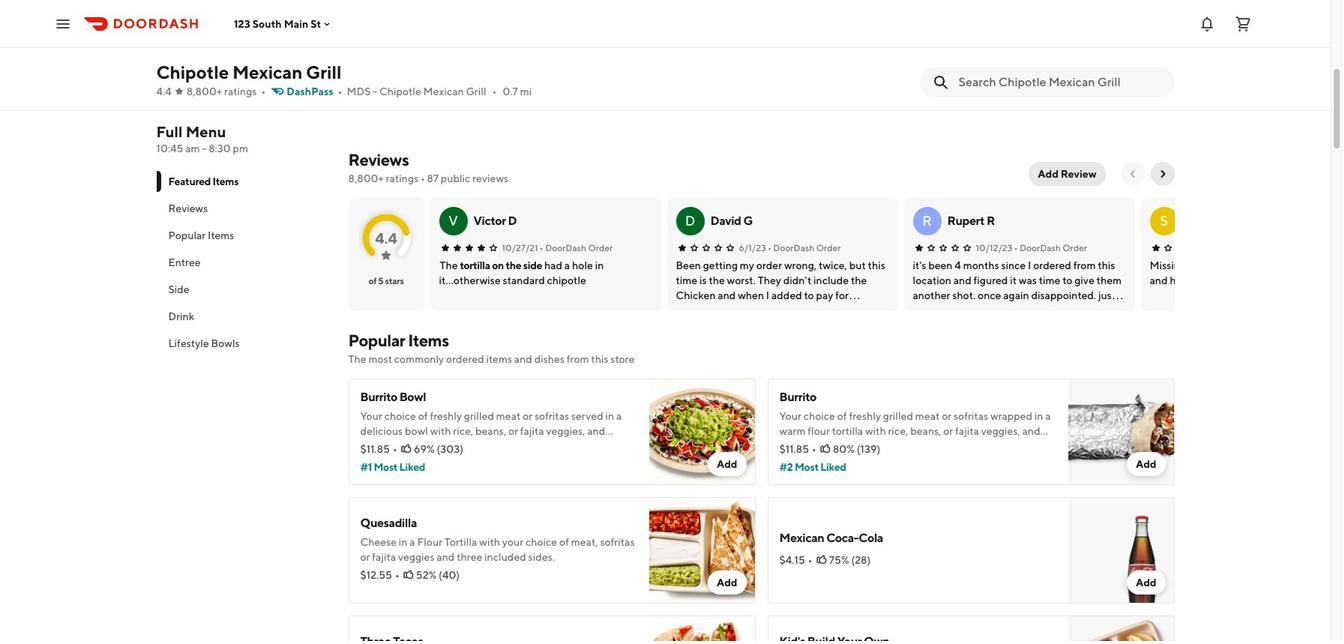 Task type: describe. For each thing, give the bounding box(es) containing it.
• doordash order for v
[[540, 242, 613, 254]]

flour
[[808, 425, 830, 437]]

• right 10/12/23
[[1014, 242, 1018, 254]]

build
[[972, 74, 1000, 89]]

mexican up $4.15 •
[[780, 531, 825, 545]]

in inside burrito bowl your choice of freshly grilled meat or sofritas served in a delicious bowl with rice, beans, or fajita veggies, and topped with guac, salsa, queso blanco, sour cream or cheese.
[[606, 410, 614, 422]]

add review button
[[1029, 162, 1106, 186]]

of inside 'quesadilla cheese in a flour tortilla with your choice of meat, sofritas or fajita veggies and three included sides.'
[[560, 536, 569, 548]]

previous image
[[1127, 168, 1139, 180]]

0 items, open order cart image
[[1235, 15, 1253, 33]]

doordash for d
[[773, 242, 815, 254]]

1 horizontal spatial kid's build your own image
[[1068, 616, 1175, 641]]

victor
[[474, 214, 506, 228]]

0 horizontal spatial chipotle
[[156, 62, 229, 83]]

next image
[[1157, 168, 1169, 180]]

three
[[457, 551, 482, 563]]

cola for mexican coca-cola $4.15
[[1142, 74, 1166, 89]]

guac, for burrito bowl
[[420, 440, 446, 452]]

(303)
[[437, 443, 463, 455]]

meat inside burrito your choice of freshly grilled meat or sofritas wrapped in a warm flour tortilla with rice, beans, or fajita veggies, and topped with guac, salsa, queso blanco, sour cream or cheese.
[[916, 410, 940, 422]]

liked for bowl
[[399, 461, 425, 473]]

dishes
[[534, 353, 565, 365]]

of 5 stars
[[369, 275, 404, 287]]

popular for popular items
[[168, 230, 206, 242]]

rupert r
[[948, 214, 995, 228]]

dashpass •
[[287, 86, 342, 98]]

with inside 'quesadilla cheese in a flour tortilla with your choice of meat, sofritas or fajita veggies and three included sides.'
[[479, 536, 500, 548]]

blanco, for burrito bowl
[[507, 440, 541, 452]]

mexican coca-cola
[[780, 531, 883, 545]]

a inside burrito your choice of freshly grilled meat or sofritas wrapped in a warm flour tortilla with rice, beans, or fajita veggies, and topped with guac, salsa, queso blanco, sour cream or cheese.
[[1046, 410, 1051, 422]]

a inside 'quesadilla cheese in a flour tortilla with your choice of meat, sofritas or fajita veggies and three included sides.'
[[410, 536, 415, 548]]

with down bowl
[[397, 440, 418, 452]]

in inside 'quesadilla cheese in a flour tortilla with your choice of meat, sofritas or fajita veggies and three included sides.'
[[399, 536, 408, 548]]

meat inside burrito bowl your choice of freshly grilled meat or sofritas served in a delicious bowl with rice, beans, or fajita veggies, and topped with guac, salsa, queso blanco, sour cream or cheese.
[[496, 410, 521, 422]]

$11.85 • for bowl
[[360, 443, 397, 455]]

victor d
[[474, 214, 517, 228]]

75% (28)
[[829, 554, 871, 566]]

ordered
[[446, 353, 484, 365]]

included
[[485, 551, 526, 563]]

80% (139)
[[833, 443, 881, 455]]

(40)
[[439, 569, 460, 581]]

8,800+ ratings •
[[187, 86, 266, 98]]

topped for your
[[780, 440, 814, 452]]

• up side
[[540, 242, 544, 254]]

burrito $11.85
[[470, 74, 507, 107]]

123 south main st button
[[234, 18, 333, 30]]

sour for burrito
[[963, 440, 983, 452]]

#1
[[360, 461, 372, 473]]

grilled inside burrito bowl your choice of freshly grilled meat or sofritas served in a delicious bowl with rice, beans, or fajita veggies, and topped with guac, salsa, queso blanco, sour cream or cheese.
[[464, 410, 494, 422]]

quesadilla cheese in a flour tortilla with your choice of meat, sofritas or fajita veggies and three included sides.
[[360, 516, 635, 563]]

8,800+ inside reviews 8,800+ ratings • 87 public reviews
[[348, 173, 384, 185]]

• right 6/1/23
[[768, 242, 772, 254]]

reviews link
[[348, 150, 409, 170]]

veggies, for burrito
[[981, 425, 1021, 437]]

delicious
[[360, 425, 403, 437]]

rice, for burrito
[[888, 425, 909, 437]]

lifestyle bowls button
[[156, 330, 330, 357]]

0 horizontal spatial r
[[923, 213, 932, 229]]

pm
[[233, 143, 248, 155]]

bowl for burrito bowl $11.85
[[391, 74, 417, 89]]

flour
[[417, 536, 443, 548]]

• doordash order for d
[[768, 242, 841, 254]]

of inside burrito bowl your choice of freshly grilled meat or sofritas served in a delicious bowl with rice, beans, or fajita veggies, and topped with guac, salsa, queso blanco, sour cream or cheese.
[[418, 410, 428, 422]]

1 vertical spatial burrito image
[[1068, 379, 1175, 485]]

0 vertical spatial mexican coca-cola image
[[1062, 0, 1175, 68]]

full menu 10:45 am - 8:30 pm
[[156, 123, 248, 155]]

topped for bowl
[[360, 440, 395, 452]]

this
[[591, 353, 609, 365]]

side
[[523, 260, 542, 272]]

0 vertical spatial 8,800+
[[187, 86, 222, 98]]

am
[[185, 143, 200, 155]]

coca- for mexican coca-cola
[[827, 531, 859, 545]]

review
[[1061, 168, 1097, 180]]

served
[[571, 410, 604, 422]]

of inside burrito your choice of freshly grilled meat or sofritas wrapped in a warm flour tortilla with rice, beans, or fajita veggies, and topped with guac, salsa, queso blanco, sour cream or cheese.
[[838, 410, 847, 422]]

add review
[[1038, 168, 1097, 180]]

ratings inside reviews 8,800+ ratings • 87 public reviews
[[386, 173, 419, 185]]

and inside 'quesadilla cheese in a flour tortilla with your choice of meat, sofritas or fajita veggies and three included sides.'
[[437, 551, 455, 563]]

• doordash order for r
[[1014, 242, 1088, 254]]

80%
[[833, 443, 855, 455]]

$11.85 inside burrito bowl $11.85
[[351, 95, 381, 107]]

the
[[506, 260, 522, 272]]

meat,
[[571, 536, 598, 548]]

burrito bowl your choice of freshly grilled meat or sofritas served in a delicious bowl with rice, beans, or fajita veggies, and topped with guac, salsa, queso blanco, sour cream or cheese.
[[360, 390, 622, 467]]

side button
[[156, 276, 330, 303]]

sides.
[[528, 551, 555, 563]]

popular for popular items the most commonly ordered items and dishes from this store
[[348, 331, 405, 350]]

0 vertical spatial burrito bowl image
[[351, 0, 464, 68]]

drink button
[[156, 303, 330, 330]]

mds
[[347, 86, 371, 98]]

from
[[567, 353, 589, 365]]

• inside reviews 8,800+ ratings • 87 public reviews
[[421, 173, 425, 185]]

#2
[[780, 461, 793, 473]]

burrito bowl $11.85
[[351, 74, 417, 107]]

123
[[234, 18, 250, 30]]

s
[[1160, 213, 1168, 229]]

$12.55
[[360, 569, 392, 581]]

liked for your
[[821, 461, 846, 473]]

david
[[711, 214, 741, 228]]

of left 5
[[369, 275, 377, 287]]

$11.85 down "warm"
[[780, 443, 809, 455]]

entree button
[[156, 249, 330, 276]]

87
[[427, 173, 439, 185]]

the
[[348, 353, 366, 365]]

1 vertical spatial grill
[[466, 86, 486, 98]]

your inside burrito your choice of freshly grilled meat or sofritas wrapped in a warm flour tortilla with rice, beans, or fajita veggies, and topped with guac, salsa, queso blanco, sour cream or cheese.
[[780, 410, 802, 422]]

$11.85 inside 'burrito $11.85'
[[470, 95, 499, 107]]

reviews for reviews
[[168, 203, 208, 215]]

10/12/23
[[976, 242, 1013, 254]]

bowl
[[405, 425, 428, 437]]

items for featured items
[[213, 176, 239, 188]]

1 horizontal spatial 4.4
[[375, 229, 397, 246]]

full
[[156, 123, 183, 140]]

69% (303)
[[414, 443, 463, 455]]

1 horizontal spatial d
[[685, 213, 696, 229]]

quesadilla
[[360, 516, 417, 530]]

mexican up 8,800+ ratings • at the left top of page
[[232, 62, 302, 83]]

1 vertical spatial chipotle
[[380, 86, 421, 98]]

5
[[378, 275, 384, 287]]

menu
[[186, 123, 226, 140]]

kid's
[[944, 74, 970, 89]]

dashpass
[[287, 86, 334, 98]]

(28)
[[852, 554, 871, 566]]

or inside 'quesadilla cheese in a flour tortilla with your choice of meat, sofritas or fajita veggies and three included sides.'
[[360, 551, 370, 563]]

$4.15 •
[[780, 554, 813, 566]]

0 horizontal spatial grill
[[306, 62, 341, 83]]

most
[[369, 353, 392, 365]]

0 horizontal spatial burrito image
[[470, 0, 582, 68]]

a inside burrito bowl your choice of freshly grilled meat or sofritas served in a delicious bowl with rice, beans, or fajita veggies, and topped with guac, salsa, queso blanco, sour cream or cheese.
[[616, 410, 622, 422]]

wrapped
[[991, 410, 1033, 422]]

123 south main st
[[234, 18, 321, 30]]

guac, for burrito
[[839, 440, 865, 452]]

tortilla inside burrito your choice of freshly grilled meat or sofritas wrapped in a warm flour tortilla with rice, beans, or fajita veggies, and topped with guac, salsa, queso blanco, sour cream or cheese.
[[832, 425, 863, 437]]

1 vertical spatial $4.15
[[780, 554, 805, 566]]

52%
[[416, 569, 437, 581]]

- inside full menu 10:45 am - 8:30 pm
[[202, 143, 207, 155]]

6/1/23
[[739, 242, 766, 254]]

cheese. for your
[[780, 455, 816, 467]]

Item Search search field
[[959, 74, 1163, 91]]

burrito for burrito bowl your choice of freshly grilled meat or sofritas served in a delicious bowl with rice, beans, or fajita veggies, and topped with guac, salsa, queso blanco, sour cream or cheese.
[[360, 390, 397, 404]]

10/27/21
[[502, 242, 538, 254]]

75%
[[829, 554, 849, 566]]

• left 0.7
[[492, 86, 497, 98]]

reviews
[[473, 173, 509, 185]]

side
[[168, 284, 189, 296]]

beans, for burrito bowl
[[475, 425, 506, 437]]

bowls
[[211, 338, 240, 350]]



Task type: locate. For each thing, give the bounding box(es) containing it.
1 horizontal spatial reviews
[[348, 150, 409, 170]]

and down wrapped
[[1023, 425, 1041, 437]]

a
[[616, 410, 622, 422], [1046, 410, 1051, 422], [410, 536, 415, 548]]

$7.30
[[944, 95, 971, 107]]

and inside popular items the most commonly ordered items and dishes from this store
[[514, 353, 532, 365]]

popular up the most
[[348, 331, 405, 350]]

grill up dashpass •
[[306, 62, 341, 83]]

2 vertical spatial items
[[408, 331, 449, 350]]

$11.85 down delicious
[[360, 443, 390, 455]]

2 queso from the left
[[895, 440, 924, 452]]

1 horizontal spatial choice
[[526, 536, 557, 548]]

d
[[685, 213, 696, 229], [508, 214, 517, 228]]

freshly up (139)
[[849, 410, 881, 422]]

tortilla on the side
[[460, 260, 542, 272]]

sofritas inside burrito your choice of freshly grilled meat or sofritas wrapped in a warm flour tortilla with rice, beans, or fajita veggies, and topped with guac, salsa, queso blanco, sour cream or cheese.
[[954, 410, 989, 422]]

most for your
[[795, 461, 819, 473]]

chipotle
[[156, 62, 229, 83], [380, 86, 421, 98]]

choice inside 'quesadilla cheese in a flour tortilla with your choice of meat, sofritas or fajita veggies and three included sides.'
[[526, 536, 557, 548]]

choice
[[384, 410, 416, 422], [804, 410, 835, 422], [526, 536, 557, 548]]

popular items the most commonly ordered items and dishes from this store
[[348, 331, 635, 365]]

of up bowl
[[418, 410, 428, 422]]

1 horizontal spatial burrito image
[[1068, 379, 1175, 485]]

your inside burrito bowl your choice of freshly grilled meat or sofritas served in a delicious bowl with rice, beans, or fajita veggies, and topped with guac, salsa, queso blanco, sour cream or cheese.
[[360, 410, 382, 422]]

freshly inside burrito your choice of freshly grilled meat or sofritas wrapped in a warm flour tortilla with rice, beans, or fajita veggies, and topped with guac, salsa, queso blanco, sour cream or cheese.
[[849, 410, 881, 422]]

0 horizontal spatial a
[[410, 536, 415, 548]]

1 vertical spatial three tacos image
[[649, 616, 756, 641]]

queso for burrito
[[895, 440, 924, 452]]

items up entree button
[[208, 230, 234, 242]]

kid's build your own image
[[944, 0, 1056, 68], [1068, 616, 1175, 641]]

2 most from the left
[[795, 461, 819, 473]]

burrito for burrito $11.85
[[470, 74, 507, 89]]

burrito for burrito bowl $11.85
[[351, 74, 388, 89]]

veggies, down wrapped
[[981, 425, 1021, 437]]

1 topped from the left
[[360, 440, 395, 452]]

own
[[1028, 74, 1054, 89]]

fajita inside 'quesadilla cheese in a flour tortilla with your choice of meat, sofritas or fajita veggies and three included sides.'
[[372, 551, 396, 563]]

2 grilled from the left
[[883, 410, 914, 422]]

v
[[449, 213, 458, 229]]

your left own
[[1002, 74, 1026, 89]]

#1 most liked
[[360, 461, 425, 473]]

reviews inside button
[[168, 203, 208, 215]]

add inside button
[[1038, 168, 1059, 180]]

$12.55 •
[[360, 569, 400, 581]]

salsa, right 80%
[[867, 440, 893, 452]]

0 horizontal spatial -
[[202, 143, 207, 155]]

popular items button
[[156, 222, 330, 249]]

0 horizontal spatial your
[[360, 410, 382, 422]]

blanco, right (303)
[[507, 440, 541, 452]]

sofritas inside 'quesadilla cheese in a flour tortilla with your choice of meat, sofritas or fajita veggies and three included sides.'
[[600, 536, 635, 548]]

doordash right 6/1/23
[[773, 242, 815, 254]]

1 rice, from the left
[[453, 425, 473, 437]]

veggies, for burrito bowl
[[546, 425, 585, 437]]

guac, inside burrito bowl your choice of freshly grilled meat or sofritas served in a delicious bowl with rice, beans, or fajita veggies, and topped with guac, salsa, queso blanco, sour cream or cheese.
[[420, 440, 446, 452]]

• doordash order right 6/1/23
[[768, 242, 841, 254]]

69%
[[414, 443, 435, 455]]

1 horizontal spatial queso
[[895, 440, 924, 452]]

most for bowl
[[374, 461, 398, 473]]

topped down "warm"
[[780, 440, 814, 452]]

1 grilled from the left
[[464, 410, 494, 422]]

reviews down burrito bowl $11.85 on the top left of the page
[[348, 150, 409, 170]]

tortilla
[[445, 536, 477, 548]]

south
[[252, 18, 282, 30]]

fajita inside burrito your choice of freshly grilled meat or sofritas wrapped in a warm flour tortilla with rice, beans, or fajita veggies, and topped with guac, salsa, queso blanco, sour cream or cheese.
[[956, 425, 979, 437]]

1 horizontal spatial order
[[817, 242, 841, 254]]

stars
[[385, 275, 404, 287]]

rice, inside burrito bowl your choice of freshly grilled meat or sofritas served in a delicious bowl with rice, beans, or fajita veggies, and topped with guac, salsa, queso blanco, sour cream or cheese.
[[453, 425, 473, 437]]

bowl up bowl
[[400, 390, 426, 404]]

sour for burrito bowl
[[543, 440, 564, 452]]

popular inside popular items the most commonly ordered items and dishes from this store
[[348, 331, 405, 350]]

fajita for burrito bowl
[[520, 425, 544, 437]]

ratings down the chipotle mexican grill
[[224, 86, 257, 98]]

2 doordash from the left
[[773, 242, 815, 254]]

cream inside burrito your choice of freshly grilled meat or sofritas wrapped in a warm flour tortilla with rice, beans, or fajita veggies, and topped with guac, salsa, queso blanco, sour cream or cheese.
[[985, 440, 1015, 452]]

0 horizontal spatial beans,
[[475, 425, 506, 437]]

your for choice
[[360, 410, 382, 422]]

burrito image
[[470, 0, 582, 68], [1068, 379, 1175, 485]]

choice inside burrito your choice of freshly grilled meat or sofritas wrapped in a warm flour tortilla with rice, beans, or fajita veggies, and topped with guac, salsa, queso blanco, sour cream or cheese.
[[804, 410, 835, 422]]

$4.15 inside mexican coca-cola $4.15
[[1062, 95, 1088, 107]]

on
[[492, 260, 504, 272]]

0 vertical spatial quesadilla image
[[588, 0, 701, 68]]

and up (40)
[[437, 551, 455, 563]]

2 cheese. from the left
[[780, 455, 816, 467]]

bowl inside burrito bowl $11.85
[[391, 74, 417, 89]]

featured
[[168, 176, 211, 188]]

0 horizontal spatial tortilla
[[460, 260, 490, 272]]

52% (40)
[[416, 569, 460, 581]]

1 freshly from the left
[[430, 410, 462, 422]]

2 topped from the left
[[780, 440, 814, 452]]

1 $11.85 • from the left
[[360, 443, 397, 455]]

2 veggies, from the left
[[981, 425, 1021, 437]]

topped
[[360, 440, 395, 452], [780, 440, 814, 452]]

1 horizontal spatial grill
[[466, 86, 486, 98]]

r
[[923, 213, 932, 229], [987, 214, 995, 228]]

1 horizontal spatial topped
[[780, 440, 814, 452]]

popular items
[[168, 230, 234, 242]]

(139)
[[857, 443, 881, 455]]

salad image
[[825, 0, 938, 68]]

burrito inside burrito bowl $11.85
[[351, 74, 388, 89]]

add button
[[585, 0, 704, 117], [704, 0, 822, 117], [822, 0, 941, 117], [416, 35, 455, 59], [535, 35, 573, 59], [653, 35, 692, 59], [772, 35, 810, 59], [890, 35, 929, 59], [1009, 35, 1047, 59], [1127, 35, 1166, 59], [708, 452, 747, 476], [1127, 452, 1166, 476], [708, 571, 747, 595], [1127, 571, 1166, 595]]

commonly
[[394, 353, 444, 365]]

lifestyle
[[168, 338, 209, 350]]

doordash
[[545, 242, 587, 254], [773, 242, 815, 254], [1020, 242, 1061, 254]]

1 veggies, from the left
[[546, 425, 585, 437]]

reviews button
[[156, 195, 330, 222]]

• down the chipotle mexican grill
[[261, 86, 266, 98]]

• up #1 most liked
[[393, 443, 397, 455]]

1 horizontal spatial r
[[987, 214, 995, 228]]

sofritas inside burrito bowl your choice of freshly grilled meat or sofritas served in a delicious bowl with rice, beans, or fajita veggies, and topped with guac, salsa, queso blanco, sour cream or cheese.
[[535, 410, 569, 422]]

three tacos image
[[707, 0, 819, 68], [649, 616, 756, 641]]

1 vertical spatial 4.4
[[375, 229, 397, 246]]

0 horizontal spatial salsa,
[[448, 440, 473, 452]]

mexican inside mexican coca-cola $4.15
[[1062, 74, 1107, 89]]

liked down 69%
[[399, 461, 425, 473]]

topped inside burrito bowl your choice of freshly grilled meat or sofritas served in a delicious bowl with rice, beans, or fajita veggies, and topped with guac, salsa, queso blanco, sour cream or cheese.
[[360, 440, 395, 452]]

freshly inside burrito bowl your choice of freshly grilled meat or sofritas served in a delicious bowl with rice, beans, or fajita veggies, and topped with guac, salsa, queso blanco, sour cream or cheese.
[[430, 410, 462, 422]]

0 horizontal spatial meat
[[496, 410, 521, 422]]

1 horizontal spatial guac,
[[839, 440, 865, 452]]

1 vertical spatial popular
[[348, 331, 405, 350]]

blanco, inside burrito your choice of freshly grilled meat or sofritas wrapped in a warm flour tortilla with rice, beans, or fajita veggies, and topped with guac, salsa, queso blanco, sour cream or cheese.
[[926, 440, 961, 452]]

0 horizontal spatial fajita
[[372, 551, 396, 563]]

bowl right mds
[[391, 74, 417, 89]]

• left 87
[[421, 173, 425, 185]]

1 horizontal spatial cheese.
[[780, 455, 816, 467]]

choice up bowl
[[384, 410, 416, 422]]

0 horizontal spatial topped
[[360, 440, 395, 452]]

2 horizontal spatial • doordash order
[[1014, 242, 1088, 254]]

queso for burrito bowl
[[475, 440, 504, 452]]

with down flour
[[816, 440, 837, 452]]

•
[[261, 86, 266, 98], [338, 86, 342, 98], [492, 86, 497, 98], [421, 173, 425, 185], [540, 242, 544, 254], [768, 242, 772, 254], [1014, 242, 1018, 254], [393, 443, 397, 455], [812, 443, 817, 455], [808, 554, 813, 566], [395, 569, 400, 581]]

sour inside burrito bowl your choice of freshly grilled meat or sofritas served in a delicious bowl with rice, beans, or fajita veggies, and topped with guac, salsa, queso blanco, sour cream or cheese.
[[543, 440, 564, 452]]

queso right (303)
[[475, 440, 504, 452]]

choice inside burrito bowl your choice of freshly grilled meat or sofritas served in a delicious bowl with rice, beans, or fajita veggies, and topped with guac, salsa, queso blanco, sour cream or cheese.
[[384, 410, 416, 422]]

cheese. for bowl
[[360, 455, 397, 467]]

grilled
[[464, 410, 494, 422], [883, 410, 914, 422]]

mexican right own
[[1062, 74, 1107, 89]]

notification bell image
[[1199, 15, 1217, 33]]

2 sour from the left
[[963, 440, 983, 452]]

burrito inside burrito bowl your choice of freshly grilled meat or sofritas served in a delicious bowl with rice, beans, or fajita veggies, and topped with guac, salsa, queso blanco, sour cream or cheese.
[[360, 390, 397, 404]]

0 vertical spatial coca-
[[1109, 74, 1142, 89]]

1 horizontal spatial grilled
[[883, 410, 914, 422]]

0 vertical spatial 4.4
[[156, 86, 172, 98]]

mexican coca-cola image
[[1062, 0, 1175, 68], [1068, 497, 1175, 604]]

most right #2
[[795, 461, 819, 473]]

1 cream from the left
[[566, 440, 596, 452]]

add
[[425, 41, 446, 53], [544, 41, 564, 53], [662, 41, 683, 53], [781, 41, 801, 53], [899, 41, 920, 53], [1018, 41, 1038, 53], [1136, 41, 1157, 53], [1038, 168, 1059, 180], [717, 458, 738, 470], [1136, 458, 1157, 470], [717, 577, 738, 589], [1136, 577, 1157, 589]]

and down served
[[587, 425, 605, 437]]

0 horizontal spatial coca-
[[827, 531, 859, 545]]

2 guac, from the left
[[839, 440, 865, 452]]

rice,
[[453, 425, 473, 437], [888, 425, 909, 437]]

most right #1
[[374, 461, 398, 473]]

0 horizontal spatial cola
[[859, 531, 883, 545]]

• up #2 most liked
[[812, 443, 817, 455]]

items inside popular items the most commonly ordered items and dishes from this store
[[408, 331, 449, 350]]

beans, for burrito
[[911, 425, 942, 437]]

store
[[611, 353, 635, 365]]

freshly
[[430, 410, 462, 422], [849, 410, 881, 422]]

beans, inside burrito your choice of freshly grilled meat or sofritas wrapped in a warm flour tortilla with rice, beans, or fajita veggies, and topped with guac, salsa, queso blanco, sour cream or cheese.
[[911, 425, 942, 437]]

your for own
[[1002, 74, 1026, 89]]

david g
[[711, 214, 753, 228]]

coca- for mexican coca-cola $4.15
[[1109, 74, 1142, 89]]

0 vertical spatial items
[[213, 176, 239, 188]]

cheese. inside burrito bowl your choice of freshly grilled meat or sofritas served in a delicious bowl with rice, beans, or fajita veggies, and topped with guac, salsa, queso blanco, sour cream or cheese.
[[360, 455, 397, 467]]

1 most from the left
[[374, 461, 398, 473]]

tortilla up 80%
[[832, 425, 863, 437]]

1 horizontal spatial $4.15
[[1062, 95, 1088, 107]]

1 vertical spatial tortilla
[[832, 425, 863, 437]]

1 vertical spatial coca-
[[827, 531, 859, 545]]

0 vertical spatial burrito image
[[470, 0, 582, 68]]

rice, inside burrito your choice of freshly grilled meat or sofritas wrapped in a warm flour tortilla with rice, beans, or fajita veggies, and topped with guac, salsa, queso blanco, sour cream or cheese.
[[888, 425, 909, 437]]

1 vertical spatial burrito bowl image
[[649, 379, 756, 485]]

0 vertical spatial tortilla
[[460, 260, 490, 272]]

1 horizontal spatial 8,800+
[[348, 173, 384, 185]]

a right served
[[616, 410, 622, 422]]

coca-
[[1109, 74, 1142, 89], [827, 531, 859, 545]]

items
[[486, 353, 512, 365]]

$4.15 down 'item search' search field
[[1062, 95, 1088, 107]]

8,800+
[[187, 86, 222, 98], [348, 173, 384, 185]]

doordash for v
[[545, 242, 587, 254]]

cheese. down delicious
[[360, 455, 397, 467]]

0 vertical spatial -
[[373, 86, 377, 98]]

order for v
[[588, 242, 613, 254]]

0 horizontal spatial reviews
[[168, 203, 208, 215]]

1 cheese. from the left
[[360, 455, 397, 467]]

$4.15
[[1062, 95, 1088, 107], [780, 554, 805, 566]]

of left meat,
[[560, 536, 569, 548]]

2 order from the left
[[817, 242, 841, 254]]

1 horizontal spatial meat
[[916, 410, 940, 422]]

cream for burrito bowl
[[566, 440, 596, 452]]

• right "$12.55"
[[395, 569, 400, 581]]

in inside burrito your choice of freshly grilled meat or sofritas wrapped in a warm flour tortilla with rice, beans, or fajita veggies, and topped with guac, salsa, queso blanco, sour cream or cheese.
[[1035, 410, 1044, 422]]

0 horizontal spatial queso
[[475, 440, 504, 452]]

3 order from the left
[[1063, 242, 1088, 254]]

blanco, inside burrito bowl your choice of freshly grilled meat or sofritas served in a delicious bowl with rice, beans, or fajita veggies, and topped with guac, salsa, queso blanco, sour cream or cheese.
[[507, 440, 541, 452]]

chipotle mexican grill
[[156, 62, 341, 83]]

and inside burrito your choice of freshly grilled meat or sofritas wrapped in a warm flour tortilla with rice, beans, or fajita veggies, and topped with guac, salsa, queso blanco, sour cream or cheese.
[[1023, 425, 1041, 437]]

in right served
[[606, 410, 614, 422]]

items inside button
[[208, 230, 234, 242]]

0 horizontal spatial popular
[[168, 230, 206, 242]]

order for d
[[817, 242, 841, 254]]

cola inside mexican coca-cola $4.15
[[1142, 74, 1166, 89]]

0 vertical spatial three tacos image
[[707, 0, 819, 68]]

2 liked from the left
[[821, 461, 846, 473]]

0 horizontal spatial cheese.
[[360, 455, 397, 467]]

• left mds
[[338, 86, 342, 98]]

sofritas left wrapped
[[954, 410, 989, 422]]

1 horizontal spatial a
[[616, 410, 622, 422]]

r left the rupert
[[923, 213, 932, 229]]

1 horizontal spatial • doordash order
[[768, 242, 841, 254]]

0 horizontal spatial $11.85 •
[[360, 443, 397, 455]]

queso inside burrito your choice of freshly grilled meat or sofritas wrapped in a warm flour tortilla with rice, beans, or fajita veggies, and topped with guac, salsa, queso blanco, sour cream or cheese.
[[895, 440, 924, 452]]

0 horizontal spatial 4.4
[[156, 86, 172, 98]]

2 horizontal spatial doordash
[[1020, 242, 1061, 254]]

in up veggies
[[399, 536, 408, 548]]

items for popular items the most commonly ordered items and dishes from this store
[[408, 331, 449, 350]]

warm
[[780, 425, 806, 437]]

1 horizontal spatial coca-
[[1109, 74, 1142, 89]]

tortilla on the side button
[[460, 258, 542, 273]]

lifestyle bowls
[[168, 338, 240, 350]]

1 horizontal spatial rice,
[[888, 425, 909, 437]]

1 beans, from the left
[[475, 425, 506, 437]]

salsa, for burrito
[[867, 440, 893, 452]]

0 horizontal spatial in
[[399, 536, 408, 548]]

cheese. inside burrito your choice of freshly grilled meat or sofritas wrapped in a warm flour tortilla with rice, beans, or fajita veggies, and topped with guac, salsa, queso blanco, sour cream or cheese.
[[780, 455, 816, 467]]

0 vertical spatial ratings
[[224, 86, 257, 98]]

in right wrapped
[[1035, 410, 1044, 422]]

of up 80%
[[838, 410, 847, 422]]

veggies, inside burrito your choice of freshly grilled meat or sofritas wrapped in a warm flour tortilla with rice, beans, or fajita veggies, and topped with guac, salsa, queso blanco, sour cream or cheese.
[[981, 425, 1021, 437]]

0 vertical spatial bowl
[[391, 74, 417, 89]]

• doordash order right 10/12/23
[[1014, 242, 1088, 254]]

1 vertical spatial mexican coca-cola image
[[1068, 497, 1175, 604]]

cream down served
[[566, 440, 596, 452]]

1 horizontal spatial popular
[[348, 331, 405, 350]]

salsa, for burrito bowl
[[448, 440, 473, 452]]

1 horizontal spatial -
[[373, 86, 377, 98]]

reviews for reviews 8,800+ ratings • 87 public reviews
[[348, 150, 409, 170]]

0 horizontal spatial blanco,
[[507, 440, 541, 452]]

1 blanco, from the left
[[507, 440, 541, 452]]

burrito inside burrito your choice of freshly grilled meat or sofritas wrapped in a warm flour tortilla with rice, beans, or fajita veggies, and topped with guac, salsa, queso blanco, sour cream or cheese.
[[780, 390, 817, 404]]

quesadilla image
[[588, 0, 701, 68], [649, 497, 756, 604]]

liked
[[399, 461, 425, 473], [821, 461, 846, 473]]

0 horizontal spatial liked
[[399, 461, 425, 473]]

guac,
[[420, 440, 446, 452], [839, 440, 865, 452]]

$11.85 • down "warm"
[[780, 443, 817, 455]]

choice up sides.
[[526, 536, 557, 548]]

bowl
[[391, 74, 417, 89], [400, 390, 426, 404]]

items up reviews button
[[213, 176, 239, 188]]

entree
[[168, 257, 201, 269]]

a up veggies
[[410, 536, 415, 548]]

cream inside burrito bowl your choice of freshly grilled meat or sofritas served in a delicious bowl with rice, beans, or fajita veggies, and topped with guac, salsa, queso blanco, sour cream or cheese.
[[566, 440, 596, 452]]

items for popular items
[[208, 230, 234, 242]]

cream for burrito
[[985, 440, 1015, 452]]

• left "75%"
[[808, 554, 813, 566]]

cream
[[566, 440, 596, 452], [985, 440, 1015, 452]]

0 horizontal spatial burrito bowl image
[[351, 0, 464, 68]]

sour inside burrito your choice of freshly grilled meat or sofritas wrapped in a warm flour tortilla with rice, beans, or fajita veggies, and topped with guac, salsa, queso blanco, sour cream or cheese.
[[963, 440, 983, 452]]

0 horizontal spatial choice
[[384, 410, 416, 422]]

queso
[[475, 440, 504, 452], [895, 440, 924, 452]]

1 horizontal spatial ratings
[[386, 173, 419, 185]]

1 horizontal spatial liked
[[821, 461, 846, 473]]

1 vertical spatial items
[[208, 230, 234, 242]]

salsa, inside burrito your choice of freshly grilled meat or sofritas wrapped in a warm flour tortilla with rice, beans, or fajita veggies, and topped with guac, salsa, queso blanco, sour cream or cheese.
[[867, 440, 893, 452]]

1 guac, from the left
[[420, 440, 446, 452]]

doordash right 10/12/23
[[1020, 242, 1061, 254]]

ratings down reviews link
[[386, 173, 419, 185]]

and inside burrito bowl your choice of freshly grilled meat or sofritas served in a delicious bowl with rice, beans, or fajita veggies, and topped with guac, salsa, queso blanco, sour cream or cheese.
[[587, 425, 605, 437]]

1 vertical spatial cola
[[859, 531, 883, 545]]

1 horizontal spatial salsa,
[[867, 440, 893, 452]]

liked down 80%
[[821, 461, 846, 473]]

1 horizontal spatial cream
[[985, 440, 1015, 452]]

sofritas right meat,
[[600, 536, 635, 548]]

fajita for burrito
[[956, 425, 979, 437]]

0 horizontal spatial d
[[508, 214, 517, 228]]

your
[[502, 536, 524, 548]]

2 horizontal spatial in
[[1035, 410, 1044, 422]]

your up "warm"
[[780, 410, 802, 422]]

8,800+ down reviews link
[[348, 173, 384, 185]]

drink
[[168, 311, 194, 323]]

2 freshly from the left
[[849, 410, 881, 422]]

$11.85 •
[[360, 443, 397, 455], [780, 443, 817, 455]]

blanco,
[[507, 440, 541, 452], [926, 440, 961, 452]]

1 horizontal spatial fajita
[[520, 425, 544, 437]]

sour
[[543, 440, 564, 452], [963, 440, 983, 452]]

1 horizontal spatial chipotle
[[380, 86, 421, 98]]

veggies, down served
[[546, 425, 585, 437]]

2 beans, from the left
[[911, 425, 942, 437]]

1 queso from the left
[[475, 440, 504, 452]]

3 doordash from the left
[[1020, 242, 1061, 254]]

2 cream from the left
[[985, 440, 1015, 452]]

burrito left mi
[[470, 74, 507, 89]]

burrito up delicious
[[360, 390, 397, 404]]

of
[[369, 275, 377, 287], [418, 410, 428, 422], [838, 410, 847, 422], [560, 536, 569, 548]]

#2 most liked
[[780, 461, 846, 473]]

with up 69% (303) at left bottom
[[430, 425, 451, 437]]

1 horizontal spatial your
[[780, 410, 802, 422]]

2 horizontal spatial sofritas
[[954, 410, 989, 422]]

mds - chipotle mexican grill • 0.7 mi
[[347, 86, 532, 98]]

burrito right dashpass •
[[351, 74, 388, 89]]

cheese. down "warm"
[[780, 455, 816, 467]]

grilled inside burrito your choice of freshly grilled meat or sofritas wrapped in a warm flour tortilla with rice, beans, or fajita veggies, and topped with guac, salsa, queso blanco, sour cream or cheese.
[[883, 410, 914, 422]]

1 horizontal spatial in
[[606, 410, 614, 422]]

burrito
[[351, 74, 388, 89], [470, 74, 507, 89], [360, 390, 397, 404], [780, 390, 817, 404]]

2 horizontal spatial your
[[1002, 74, 1026, 89]]

3 • doordash order from the left
[[1014, 242, 1088, 254]]

bowl inside burrito bowl your choice of freshly grilled meat or sofritas served in a delicious bowl with rice, beans, or fajita veggies, and topped with guac, salsa, queso blanco, sour cream or cheese.
[[400, 390, 426, 404]]

cream down wrapped
[[985, 440, 1015, 452]]

and right the items
[[514, 353, 532, 365]]

chipotle right mds
[[380, 86, 421, 98]]

sofritas left served
[[535, 410, 569, 422]]

1 • doordash order from the left
[[540, 242, 613, 254]]

0 vertical spatial $4.15
[[1062, 95, 1088, 107]]

chipotle up 8,800+ ratings • at the left top of page
[[156, 62, 229, 83]]

2 $11.85 • from the left
[[780, 443, 817, 455]]

$11.85 • for your
[[780, 443, 817, 455]]

topped down delicious
[[360, 440, 395, 452]]

- right am
[[202, 143, 207, 155]]

0 vertical spatial grill
[[306, 62, 341, 83]]

• doordash order up side
[[540, 242, 613, 254]]

most
[[374, 461, 398, 473], [795, 461, 819, 473]]

2 horizontal spatial fajita
[[956, 425, 979, 437]]

popular inside button
[[168, 230, 206, 242]]

1 horizontal spatial blanco,
[[926, 440, 961, 452]]

popular up entree
[[168, 230, 206, 242]]

1 doordash from the left
[[545, 242, 587, 254]]

with up included at the left bottom of the page
[[479, 536, 500, 548]]

4.4 up full
[[156, 86, 172, 98]]

rupert
[[948, 214, 985, 228]]

topped inside burrito your choice of freshly grilled meat or sofritas wrapped in a warm flour tortilla with rice, beans, or fajita veggies, and topped with guac, salsa, queso blanco, sour cream or cheese.
[[780, 440, 814, 452]]

burrito bowl image
[[351, 0, 464, 68], [649, 379, 756, 485]]

guac, up #2 most liked
[[839, 440, 865, 452]]

bowl for burrito bowl your choice of freshly grilled meat or sofritas served in a delicious bowl with rice, beans, or fajita veggies, and topped with guac, salsa, queso blanco, sour cream or cheese.
[[400, 390, 426, 404]]

grill left 0.7
[[466, 86, 486, 98]]

d right victor
[[508, 214, 517, 228]]

st
[[311, 18, 321, 30]]

0 horizontal spatial order
[[588, 242, 613, 254]]

$11.85 • down delicious
[[360, 443, 397, 455]]

rice, for burrito bowl
[[453, 425, 473, 437]]

freshly up (303)
[[430, 410, 462, 422]]

queso inside burrito bowl your choice of freshly grilled meat or sofritas served in a delicious bowl with rice, beans, or fajita veggies, and topped with guac, salsa, queso blanco, sour cream or cheese.
[[475, 440, 504, 452]]

kid's build your own $7.30
[[944, 74, 1054, 107]]

with up (139)
[[865, 425, 886, 437]]

1 meat from the left
[[496, 410, 521, 422]]

your inside kid's build your own $7.30
[[1002, 74, 1026, 89]]

1 vertical spatial ratings
[[386, 173, 419, 185]]

featured items
[[168, 176, 239, 188]]

queso right (139)
[[895, 440, 924, 452]]

$11.85 left 0.7
[[470, 95, 499, 107]]

coca- inside mexican coca-cola $4.15
[[1109, 74, 1142, 89]]

1 salsa, from the left
[[448, 440, 473, 452]]

guac, down bowl
[[420, 440, 446, 452]]

reviews inside reviews 8,800+ ratings • 87 public reviews
[[348, 150, 409, 170]]

cola for mexican coca-cola
[[859, 531, 883, 545]]

doordash for r
[[1020, 242, 1061, 254]]

reviews 8,800+ ratings • 87 public reviews
[[348, 150, 509, 185]]

1 horizontal spatial sofritas
[[600, 536, 635, 548]]

0 horizontal spatial $4.15
[[780, 554, 805, 566]]

open menu image
[[54, 15, 72, 33]]

- right mds
[[373, 86, 377, 98]]

main
[[284, 18, 309, 30]]

2 blanco, from the left
[[926, 440, 961, 452]]

mexican left 'burrito $11.85'
[[423, 86, 464, 98]]

1 order from the left
[[588, 242, 613, 254]]

a right wrapped
[[1046, 410, 1051, 422]]

1 vertical spatial quesadilla image
[[649, 497, 756, 604]]

your
[[1002, 74, 1026, 89], [360, 410, 382, 422], [780, 410, 802, 422]]

public
[[441, 173, 471, 185]]

2 meat from the left
[[916, 410, 940, 422]]

0.7
[[503, 86, 518, 98]]

guac, inside burrito your choice of freshly grilled meat or sofritas wrapped in a warm flour tortilla with rice, beans, or fajita veggies, and topped with guac, salsa, queso blanco, sour cream or cheese.
[[839, 440, 865, 452]]

order for r
[[1063, 242, 1088, 254]]

8:30
[[209, 143, 231, 155]]

cola
[[1142, 74, 1166, 89], [859, 531, 883, 545]]

burrito for burrito your choice of freshly grilled meat or sofritas wrapped in a warm flour tortilla with rice, beans, or fajita veggies, and topped with guac, salsa, queso blanco, sour cream or cheese.
[[780, 390, 817, 404]]

veggies
[[398, 551, 435, 563]]

4.4 up of 5 stars
[[375, 229, 397, 246]]

1 sour from the left
[[543, 440, 564, 452]]

fajita inside burrito bowl your choice of freshly grilled meat or sofritas served in a delicious bowl with rice, beans, or fajita veggies, and topped with guac, salsa, queso blanco, sour cream or cheese.
[[520, 425, 544, 437]]

blanco, right (139)
[[926, 440, 961, 452]]

salsa, right 69%
[[448, 440, 473, 452]]

1 liked from the left
[[399, 461, 425, 473]]

tortilla inside button
[[460, 260, 490, 272]]

beans, inside burrito bowl your choice of freshly grilled meat or sofritas served in a delicious bowl with rice, beans, or fajita veggies, and topped with guac, salsa, queso blanco, sour cream or cheese.
[[475, 425, 506, 437]]

blanco, for burrito
[[926, 440, 961, 452]]

0 horizontal spatial kid's build your own image
[[944, 0, 1056, 68]]

veggies, inside burrito bowl your choice of freshly grilled meat or sofritas served in a delicious bowl with rice, beans, or fajita veggies, and topped with guac, salsa, queso blanco, sour cream or cheese.
[[546, 425, 585, 437]]

reviews down featured
[[168, 203, 208, 215]]

2 horizontal spatial a
[[1046, 410, 1051, 422]]

0 horizontal spatial • doordash order
[[540, 242, 613, 254]]

0 vertical spatial popular
[[168, 230, 206, 242]]

8,800+ up menu
[[187, 86, 222, 98]]

tortilla left on
[[460, 260, 490, 272]]

2 • doordash order from the left
[[768, 242, 841, 254]]

2 rice, from the left
[[888, 425, 909, 437]]

$4.15 down mexican coca-cola
[[780, 554, 805, 566]]

2 salsa, from the left
[[867, 440, 893, 452]]

1 vertical spatial -
[[202, 143, 207, 155]]

salsa, inside burrito bowl your choice of freshly grilled meat or sofritas served in a delicious bowl with rice, beans, or fajita veggies, and topped with guac, salsa, queso blanco, sour cream or cheese.
[[448, 440, 473, 452]]

1 horizontal spatial sour
[[963, 440, 983, 452]]

1 horizontal spatial burrito bowl image
[[649, 379, 756, 485]]

sofritas
[[535, 410, 569, 422], [954, 410, 989, 422], [600, 536, 635, 548]]

0 horizontal spatial freshly
[[430, 410, 462, 422]]



Task type: vqa. For each thing, say whether or not it's contained in the screenshot.


